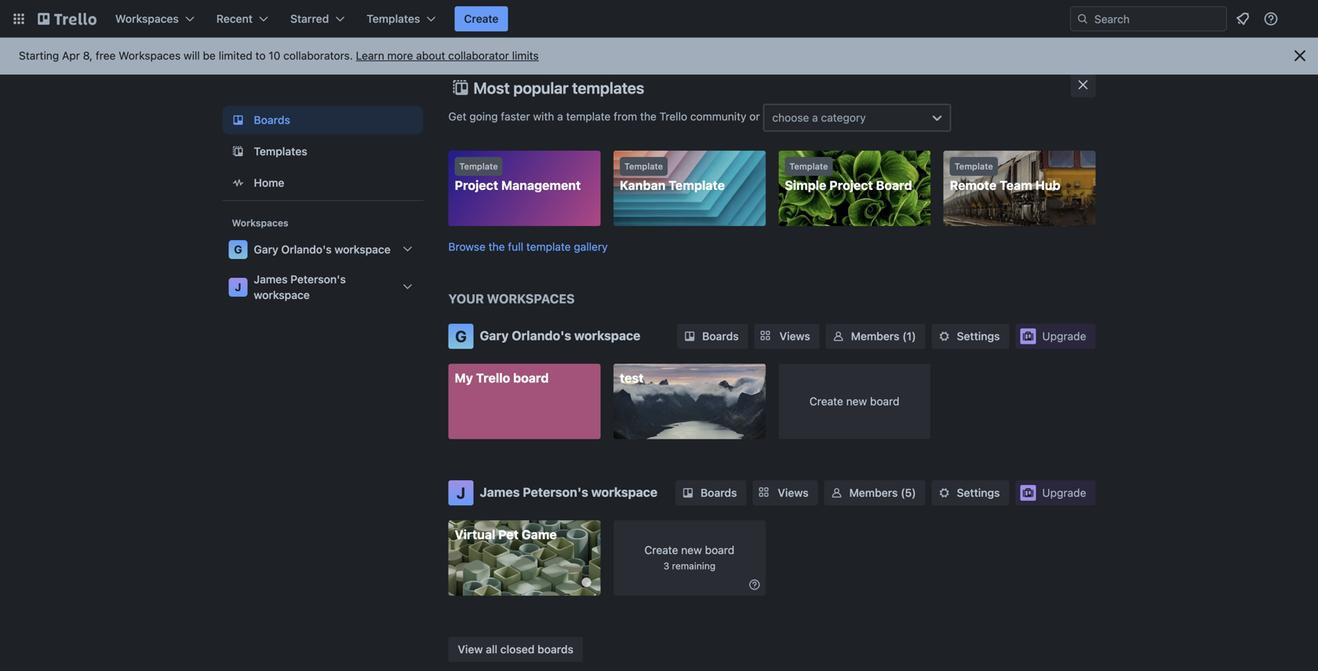 Task type: vqa. For each thing, say whether or not it's contained in the screenshot.
bottom members
yes



Task type: describe. For each thing, give the bounding box(es) containing it.
0 notifications image
[[1234, 9, 1253, 28]]

members for g
[[852, 330, 900, 343]]

1 vertical spatial template
[[527, 240, 571, 253]]

with
[[533, 110, 555, 123]]

starred
[[290, 12, 329, 25]]

0 vertical spatial gary
[[254, 243, 279, 256]]

templates button
[[357, 6, 445, 31]]

new for create new board
[[847, 395, 868, 408]]

boards
[[538, 643, 574, 656]]

open information menu image
[[1264, 11, 1280, 27]]

(1)
[[903, 330, 917, 343]]

1 horizontal spatial trello
[[660, 110, 688, 123]]

templates link
[[223, 137, 424, 166]]

settings link for j
[[932, 480, 1010, 506]]

home
[[254, 176, 285, 189]]

boards for g
[[703, 330, 739, 343]]

1 vertical spatial templates
[[254, 145, 307, 158]]

create button
[[455, 6, 508, 31]]

closed
[[501, 643, 535, 656]]

0 vertical spatial peterson's
[[291, 273, 346, 286]]

1 horizontal spatial orlando's
[[512, 328, 572, 343]]

learn more about collaborator limits link
[[356, 49, 539, 62]]

template simple project board
[[785, 161, 913, 193]]

8,
[[83, 49, 93, 62]]

limits
[[512, 49, 539, 62]]

1 vertical spatial gary orlando's workspace
[[480, 328, 641, 343]]

view all closed boards
[[458, 643, 574, 656]]

starting apr 8, free workspaces will be limited to 10 collaborators. learn more about collaborator limits
[[19, 49, 539, 62]]

team
[[1000, 178, 1033, 193]]

0 horizontal spatial james peterson's workspace
[[254, 273, 346, 301]]

template for remote
[[955, 161, 994, 172]]

template right kanban
[[669, 178, 725, 193]]

virtual pet game
[[455, 527, 557, 542]]

1 vertical spatial gary
[[480, 328, 509, 343]]

views link for j
[[753, 480, 818, 506]]

1 vertical spatial g
[[455, 327, 467, 345]]

upgrade button for j
[[1016, 480, 1096, 506]]

learn
[[356, 49, 385, 62]]

management
[[502, 178, 581, 193]]

category
[[822, 111, 866, 124]]

template for simple
[[790, 161, 829, 172]]

view
[[458, 643, 483, 656]]

members for j
[[850, 486, 898, 499]]

board for create new board
[[871, 395, 900, 408]]

1 sm image from the left
[[829, 485, 845, 501]]

members (5)
[[850, 486, 917, 499]]

going
[[470, 110, 498, 123]]

get going faster with a template from the trello community or
[[449, 110, 763, 123]]

gary orlando (garyorlando) image
[[1291, 9, 1309, 28]]

popular
[[514, 79, 569, 97]]

sm image inside settings link
[[937, 329, 953, 344]]

or
[[750, 110, 760, 123]]

browse the full template gallery
[[449, 240, 608, 253]]

views link for g
[[755, 324, 820, 349]]

to
[[256, 49, 266, 62]]

my trello board
[[455, 371, 549, 385]]

0 horizontal spatial the
[[489, 240, 505, 253]]

hub
[[1036, 178, 1061, 193]]

Search field
[[1090, 7, 1227, 31]]

all
[[486, 643, 498, 656]]

get
[[449, 110, 467, 123]]

simple
[[785, 178, 827, 193]]

0 horizontal spatial j
[[235, 281, 242, 294]]

board image
[[229, 111, 248, 130]]

starting
[[19, 49, 59, 62]]

boards link for g
[[678, 324, 749, 349]]

0 horizontal spatial g
[[234, 243, 242, 256]]

settings link for g
[[932, 324, 1010, 349]]

views for g
[[780, 330, 811, 343]]

0 vertical spatial boards link
[[223, 106, 424, 134]]

faster
[[501, 110, 530, 123]]

board for my trello board
[[514, 371, 549, 385]]

browse the full template gallery link
[[449, 240, 608, 253]]

search image
[[1077, 13, 1090, 25]]

0 vertical spatial boards
[[254, 113, 290, 126]]

my trello board link
[[449, 364, 601, 439]]

template for kanban
[[625, 161, 663, 172]]

10
[[269, 49, 281, 62]]

create for create new board
[[810, 395, 844, 408]]

upgrade for g
[[1043, 330, 1087, 343]]

primary element
[[0, 0, 1319, 38]]

there is new activity on this board. image
[[582, 578, 591, 587]]

browse
[[449, 240, 486, 253]]

remaining
[[672, 561, 716, 572]]

create for create new board 3 remaining
[[645, 544, 679, 557]]

create new board
[[810, 395, 900, 408]]

0 vertical spatial orlando's
[[281, 243, 332, 256]]

home link
[[223, 169, 424, 197]]

3
[[664, 561, 670, 572]]

collaborator
[[448, 49, 509, 62]]

gallery
[[574, 240, 608, 253]]

settings for j
[[957, 486, 1001, 499]]

templates
[[572, 79, 645, 97]]

new for create new board 3 remaining
[[682, 544, 702, 557]]

game
[[522, 527, 557, 542]]

from
[[614, 110, 638, 123]]

1 horizontal spatial james
[[480, 485, 520, 500]]

more
[[388, 49, 413, 62]]



Task type: locate. For each thing, give the bounding box(es) containing it.
members (1)
[[852, 330, 917, 343]]

1 horizontal spatial board
[[705, 544, 735, 557]]

my
[[455, 371, 473, 385]]

0 vertical spatial settings link
[[932, 324, 1010, 349]]

0 horizontal spatial project
[[455, 178, 499, 193]]

1 horizontal spatial the
[[641, 110, 657, 123]]

apr
[[62, 49, 80, 62]]

board
[[877, 178, 913, 193]]

create inside "button"
[[464, 12, 499, 25]]

sm image left members (5)
[[829, 485, 845, 501]]

will
[[184, 49, 200, 62]]

2 sm image from the left
[[937, 485, 953, 501]]

1 settings link from the top
[[932, 324, 1010, 349]]

1 vertical spatial create
[[810, 395, 844, 408]]

upgrade button
[[1016, 324, 1096, 349], [1016, 480, 1096, 506]]

1 vertical spatial workspaces
[[119, 49, 181, 62]]

template right full
[[527, 240, 571, 253]]

the
[[641, 110, 657, 123], [489, 240, 505, 253]]

the right the from
[[641, 110, 657, 123]]

gary
[[254, 243, 279, 256], [480, 328, 509, 343]]

g down home image
[[234, 243, 242, 256]]

0 vertical spatial trello
[[660, 110, 688, 123]]

0 vertical spatial templates
[[367, 12, 420, 25]]

template up kanban
[[625, 161, 663, 172]]

views for j
[[778, 486, 809, 499]]

template kanban template
[[620, 161, 725, 193]]

j
[[235, 281, 242, 294], [457, 484, 466, 502]]

boards link up templates link
[[223, 106, 424, 134]]

settings link right (5)
[[932, 480, 1010, 506]]

upgrade button for g
[[1016, 324, 1096, 349]]

pet
[[499, 527, 519, 542]]

0 horizontal spatial a
[[558, 110, 564, 123]]

collaborators.
[[284, 49, 353, 62]]

home image
[[229, 173, 248, 192]]

1 vertical spatial boards link
[[678, 324, 749, 349]]

be
[[203, 49, 216, 62]]

settings
[[957, 330, 1001, 343], [957, 486, 1001, 499]]

1 horizontal spatial create
[[645, 544, 679, 557]]

1 horizontal spatial templates
[[367, 12, 420, 25]]

templates up more
[[367, 12, 420, 25]]

0 vertical spatial upgrade
[[1043, 330, 1087, 343]]

trello inside my trello board link
[[476, 371, 511, 385]]

1 horizontal spatial peterson's
[[523, 485, 589, 500]]

1 horizontal spatial j
[[457, 484, 466, 502]]

boards up the create new board 3 remaining
[[701, 486, 737, 499]]

view all closed boards button
[[449, 637, 583, 662]]

board inside the create new board 3 remaining
[[705, 544, 735, 557]]

boards
[[254, 113, 290, 126], [703, 330, 739, 343], [701, 486, 737, 499]]

community
[[691, 110, 747, 123]]

create
[[464, 12, 499, 25], [810, 395, 844, 408], [645, 544, 679, 557]]

sm image right (5)
[[937, 485, 953, 501]]

workspaces down home
[[232, 217, 289, 228]]

choose
[[773, 111, 810, 124]]

1 vertical spatial james
[[480, 485, 520, 500]]

test
[[620, 371, 644, 385]]

1 project from the left
[[455, 178, 499, 193]]

workspaces
[[115, 12, 179, 25], [119, 49, 181, 62], [232, 217, 289, 228]]

0 vertical spatial the
[[641, 110, 657, 123]]

board for create new board 3 remaining
[[705, 544, 735, 557]]

project
[[455, 178, 499, 193], [830, 178, 874, 193]]

1 vertical spatial members
[[850, 486, 898, 499]]

kanban
[[620, 178, 666, 193]]

workspace inside james peterson's workspace
[[254, 289, 310, 301]]

settings for g
[[957, 330, 1001, 343]]

views link
[[755, 324, 820, 349], [753, 480, 818, 506]]

workspaces
[[487, 291, 575, 306]]

1 vertical spatial board
[[871, 395, 900, 408]]

back to home image
[[38, 6, 97, 31]]

0 vertical spatial james
[[254, 273, 288, 286]]

free
[[96, 49, 116, 62]]

1 vertical spatial new
[[682, 544, 702, 557]]

template up "remote"
[[955, 161, 994, 172]]

sm image inside settings link
[[937, 485, 953, 501]]

0 vertical spatial template
[[566, 110, 611, 123]]

members left (5)
[[850, 486, 898, 499]]

a right with
[[558, 110, 564, 123]]

a
[[558, 110, 564, 123], [813, 111, 819, 124]]

project inside template simple project board
[[830, 178, 874, 193]]

project left board at the top of the page
[[830, 178, 874, 193]]

0 vertical spatial upgrade button
[[1016, 324, 1096, 349]]

your
[[449, 291, 484, 306]]

1 vertical spatial peterson's
[[523, 485, 589, 500]]

new down members (1)
[[847, 395, 868, 408]]

sm image
[[829, 485, 845, 501], [937, 485, 953, 501]]

views
[[780, 330, 811, 343], [778, 486, 809, 499]]

template project management
[[455, 161, 581, 193]]

0 horizontal spatial gary orlando's workspace
[[254, 243, 391, 256]]

1 upgrade from the top
[[1043, 330, 1087, 343]]

1 vertical spatial views link
[[753, 480, 818, 506]]

new inside the create new board 3 remaining
[[682, 544, 702, 557]]

starred button
[[281, 6, 354, 31]]

0 horizontal spatial peterson's
[[291, 273, 346, 286]]

0 horizontal spatial new
[[682, 544, 702, 557]]

0 horizontal spatial orlando's
[[281, 243, 332, 256]]

template down "templates"
[[566, 110, 611, 123]]

your workspaces
[[449, 291, 575, 306]]

0 horizontal spatial board
[[514, 371, 549, 385]]

2 upgrade from the top
[[1043, 486, 1087, 499]]

board right my
[[514, 371, 549, 385]]

test link
[[614, 364, 766, 439]]

template board image
[[229, 142, 248, 161]]

james peterson's workspace
[[254, 273, 346, 301], [480, 485, 658, 500]]

boards link up the test link
[[678, 324, 749, 349]]

0 horizontal spatial sm image
[[829, 485, 845, 501]]

template remote team hub
[[950, 161, 1061, 193]]

recent
[[217, 12, 253, 25]]

2 vertical spatial boards
[[701, 486, 737, 499]]

0 horizontal spatial gary
[[254, 243, 279, 256]]

1 vertical spatial the
[[489, 240, 505, 253]]

2 horizontal spatial board
[[871, 395, 900, 408]]

orlando's down workspaces
[[512, 328, 572, 343]]

workspaces down "workspaces" popup button
[[119, 49, 181, 62]]

templates up home
[[254, 145, 307, 158]]

0 vertical spatial g
[[234, 243, 242, 256]]

most popular templates
[[474, 79, 645, 97]]

board down members (1)
[[871, 395, 900, 408]]

template for project
[[460, 161, 498, 172]]

1 vertical spatial boards
[[703, 330, 739, 343]]

0 vertical spatial new
[[847, 395, 868, 408]]

0 vertical spatial gary orlando's workspace
[[254, 243, 391, 256]]

1 vertical spatial upgrade button
[[1016, 480, 1096, 506]]

template down going
[[460, 161, 498, 172]]

about
[[416, 49, 446, 62]]

peterson's
[[291, 273, 346, 286], [523, 485, 589, 500]]

upgrade
[[1043, 330, 1087, 343], [1043, 486, 1087, 499]]

1 horizontal spatial a
[[813, 111, 819, 124]]

2 vertical spatial boards link
[[676, 480, 747, 506]]

workspaces button
[[106, 6, 204, 31]]

2 upgrade button from the top
[[1016, 480, 1096, 506]]

trello right my
[[476, 371, 511, 385]]

settings right (5)
[[957, 486, 1001, 499]]

template inside template project management
[[460, 161, 498, 172]]

(5)
[[901, 486, 917, 499]]

2 vertical spatial board
[[705, 544, 735, 557]]

create for create
[[464, 12, 499, 25]]

template
[[566, 110, 611, 123], [527, 240, 571, 253]]

gary orlando's workspace down home link
[[254, 243, 391, 256]]

workspaces up free
[[115, 12, 179, 25]]

0 horizontal spatial templates
[[254, 145, 307, 158]]

2 project from the left
[[830, 178, 874, 193]]

0 vertical spatial views link
[[755, 324, 820, 349]]

boards right board image
[[254, 113, 290, 126]]

0 vertical spatial workspaces
[[115, 12, 179, 25]]

0 vertical spatial board
[[514, 371, 549, 385]]

boards up the test link
[[703, 330, 739, 343]]

a right choose
[[813, 111, 819, 124]]

0 vertical spatial j
[[235, 281, 242, 294]]

members
[[852, 330, 900, 343], [850, 486, 898, 499]]

2 horizontal spatial create
[[810, 395, 844, 408]]

templates inside popup button
[[367, 12, 420, 25]]

1 horizontal spatial new
[[847, 395, 868, 408]]

most
[[474, 79, 510, 97]]

2 settings link from the top
[[932, 480, 1010, 506]]

1 vertical spatial upgrade
[[1043, 486, 1087, 499]]

1 upgrade button from the top
[[1016, 324, 1096, 349]]

boards link up the create new board 3 remaining
[[676, 480, 747, 506]]

board
[[514, 371, 549, 385], [871, 395, 900, 408], [705, 544, 735, 557]]

gary orlando's workspace
[[254, 243, 391, 256], [480, 328, 641, 343]]

sm image
[[682, 329, 698, 344], [831, 329, 847, 344], [937, 329, 953, 344], [681, 485, 696, 501], [747, 577, 763, 593]]

1 horizontal spatial gary
[[480, 328, 509, 343]]

1 horizontal spatial g
[[455, 327, 467, 345]]

orlando's
[[281, 243, 332, 256], [512, 328, 572, 343]]

limited
[[219, 49, 253, 62]]

1 settings from the top
[[957, 330, 1001, 343]]

gary down home
[[254, 243, 279, 256]]

1 vertical spatial orlando's
[[512, 328, 572, 343]]

boards link for j
[[676, 480, 747, 506]]

template
[[460, 161, 498, 172], [625, 161, 663, 172], [790, 161, 829, 172], [955, 161, 994, 172], [669, 178, 725, 193]]

trello left community
[[660, 110, 688, 123]]

boards for j
[[701, 486, 737, 499]]

workspace
[[335, 243, 391, 256], [254, 289, 310, 301], [575, 328, 641, 343], [592, 485, 658, 500]]

0 horizontal spatial trello
[[476, 371, 511, 385]]

2 settings from the top
[[957, 486, 1001, 499]]

0 vertical spatial create
[[464, 12, 499, 25]]

create inside the create new board 3 remaining
[[645, 544, 679, 557]]

upgrade for j
[[1043, 486, 1087, 499]]

create new board 3 remaining
[[645, 544, 735, 572]]

members left (1)
[[852, 330, 900, 343]]

1 vertical spatial j
[[457, 484, 466, 502]]

new up remaining
[[682, 544, 702, 557]]

gary orlando's workspace down workspaces
[[480, 328, 641, 343]]

template up simple
[[790, 161, 829, 172]]

trello
[[660, 110, 688, 123], [476, 371, 511, 385]]

workspaces inside popup button
[[115, 12, 179, 25]]

settings link right (1)
[[932, 324, 1010, 349]]

0 vertical spatial members
[[852, 330, 900, 343]]

0 vertical spatial views
[[780, 330, 811, 343]]

boards link
[[223, 106, 424, 134], [678, 324, 749, 349], [676, 480, 747, 506]]

1 horizontal spatial project
[[830, 178, 874, 193]]

template inside template simple project board
[[790, 161, 829, 172]]

james
[[254, 273, 288, 286], [480, 485, 520, 500]]

board up remaining
[[705, 544, 735, 557]]

0 horizontal spatial create
[[464, 12, 499, 25]]

board inside my trello board link
[[514, 371, 549, 385]]

virtual
[[455, 527, 496, 542]]

0 vertical spatial settings
[[957, 330, 1001, 343]]

choose a category
[[773, 111, 866, 124]]

1 vertical spatial settings
[[957, 486, 1001, 499]]

1 vertical spatial settings link
[[932, 480, 1010, 506]]

project inside template project management
[[455, 178, 499, 193]]

0 vertical spatial james peterson's workspace
[[254, 273, 346, 301]]

project up the browse
[[455, 178, 499, 193]]

1 vertical spatial views
[[778, 486, 809, 499]]

settings right (1)
[[957, 330, 1001, 343]]

virtual pet game link
[[449, 520, 601, 596]]

the left full
[[489, 240, 505, 253]]

recent button
[[207, 6, 278, 31]]

orlando's down home link
[[281, 243, 332, 256]]

1 horizontal spatial gary orlando's workspace
[[480, 328, 641, 343]]

templates
[[367, 12, 420, 25], [254, 145, 307, 158]]

1 vertical spatial james peterson's workspace
[[480, 485, 658, 500]]

1 vertical spatial trello
[[476, 371, 511, 385]]

0 horizontal spatial james
[[254, 273, 288, 286]]

g down your
[[455, 327, 467, 345]]

template inside template remote team hub
[[955, 161, 994, 172]]

1 horizontal spatial james peterson's workspace
[[480, 485, 658, 500]]

full
[[508, 240, 524, 253]]

1 horizontal spatial sm image
[[937, 485, 953, 501]]

remote
[[950, 178, 997, 193]]

gary down your workspaces
[[480, 328, 509, 343]]

settings link
[[932, 324, 1010, 349], [932, 480, 1010, 506]]

2 vertical spatial create
[[645, 544, 679, 557]]

2 vertical spatial workspaces
[[232, 217, 289, 228]]



